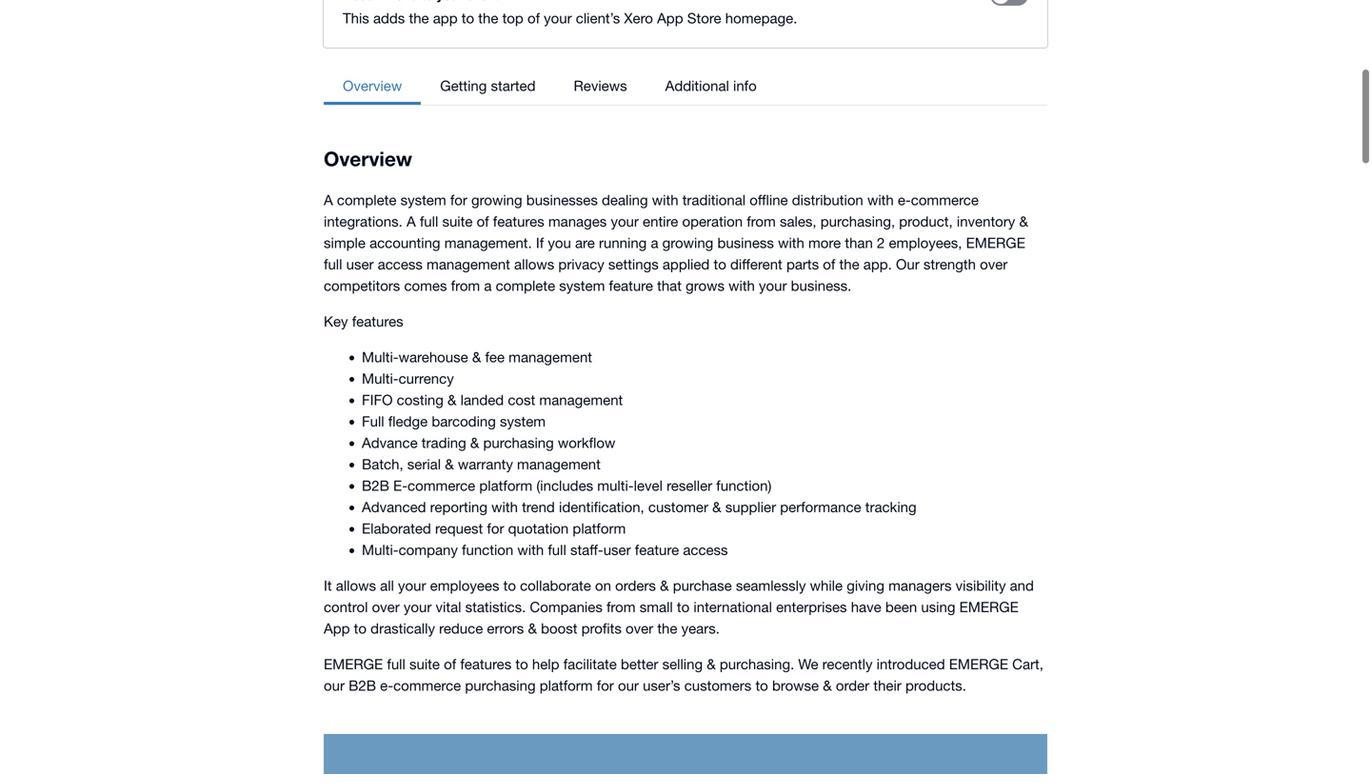 Task type: describe. For each thing, give the bounding box(es) containing it.
the left "app"
[[409, 10, 429, 26]]

purchasing inside multi-warehouse & fee management multi-currency fifo costing & landed cost management full fledge barcoding system advance trading & purchasing workflow batch, serial & warranty management b2b e-commerce platform (includes multi-level reseller function) advanced reporting with trend identification, customer & supplier performance tracking elaborated request for quotation platform multi-company function with full staff-user feature access
[[483, 434, 554, 451]]

the left top
[[478, 10, 498, 26]]

app
[[433, 10, 458, 26]]

advance
[[362, 434, 418, 451]]

user's
[[643, 677, 680, 694]]

performance
[[780, 498, 861, 515]]

costing
[[397, 391, 444, 408]]

0 vertical spatial complete
[[337, 191, 396, 208]]

offline
[[750, 191, 788, 208]]

businesses
[[526, 191, 598, 208]]

warehouse
[[399, 348, 468, 365]]

business
[[717, 234, 774, 251]]

years.
[[681, 620, 720, 636]]

1 horizontal spatial complete
[[496, 277, 555, 294]]

dealing
[[602, 191, 648, 208]]

emerge full suite of features to help facilitate better selling & purchasing. we recently introduced emerge cart, our b2b e-commerce purchasing platform for our user's customers to browse & order their products.
[[324, 656, 1043, 694]]

customer
[[648, 498, 708, 515]]

products.
[[905, 677, 966, 694]]

introduced
[[877, 656, 945, 672]]

b2b inside multi-warehouse & fee management multi-currency fifo costing & landed cost management full fledge barcoding system advance trading & purchasing workflow batch, serial & warranty management b2b e-commerce platform (includes multi-level reseller function) advanced reporting with trend identification, customer & supplier performance tracking elaborated request for quotation platform multi-company function with full staff-user feature access
[[362, 477, 389, 494]]

fee
[[485, 348, 505, 365]]

access inside a complete system for growing businesses dealing with traditional offline distribution with e-commerce integrations. a full suite of features manages your entire operation from sales, purchasing, product, inventory & simple accounting management. if you are running a growing business with more than 2 employees, emerge full user access management allows privacy settings applied to different parts of the app. our strength over competitors comes from a complete system feature that grows with your business.
[[378, 256, 423, 272]]

that
[[657, 277, 682, 294]]

& inside a complete system for growing businesses dealing with traditional offline distribution with e-commerce integrations. a full suite of features manages your entire operation from sales, purchasing, product, inventory & simple accounting management. if you are running a growing business with more than 2 employees, emerge full user access management allows privacy settings applied to different parts of the app. our strength over competitors comes from a complete system feature that grows with your business.
[[1019, 213, 1028, 229]]

than
[[845, 234, 873, 251]]

purchase
[[673, 577, 732, 594]]

traditional
[[682, 191, 746, 208]]

suite inside a complete system for growing businesses dealing with traditional offline distribution with e-commerce integrations. a full suite of features manages your entire operation from sales, purchasing, product, inventory & simple accounting management. if you are running a growing business with more than 2 employees, emerge full user access management allows privacy settings applied to different parts of the app. our strength over competitors comes from a complete system feature that grows with your business.
[[442, 213, 473, 229]]

to up statistics.
[[503, 577, 516, 594]]

additional
[[665, 77, 729, 94]]

multi-warehouse & fee management multi-currency fifo costing & landed cost management full fledge barcoding system advance trading & purchasing workflow batch, serial & warranty management b2b e-commerce platform (includes multi-level reseller function) advanced reporting with trend identification, customer & supplier performance tracking elaborated request for quotation platform multi-company function with full staff-user feature access
[[362, 348, 917, 558]]

of right top
[[527, 10, 540, 26]]

request
[[435, 520, 483, 537]]

profits
[[581, 620, 622, 636]]

reviews
[[574, 77, 627, 94]]

manages
[[548, 213, 607, 229]]

for inside a complete system for growing businesses dealing with traditional offline distribution with e-commerce integrations. a full suite of features manages your entire operation from sales, purchasing, product, inventory & simple accounting management. if you are running a growing business with more than 2 employees, emerge full user access management allows privacy settings applied to different parts of the app. our strength over competitors comes from a complete system feature that grows with your business.
[[450, 191, 467, 208]]

errors
[[487, 620, 524, 636]]

business.
[[791, 277, 851, 294]]

this adds the app to the top of your client's xero app store homepage.
[[343, 10, 797, 26]]

full down simple
[[324, 256, 342, 272]]

feature inside multi-warehouse & fee management multi-currency fifo costing & landed cost management full fledge barcoding system advance trading & purchasing workflow batch, serial & warranty management b2b e-commerce platform (includes multi-level reseller function) advanced reporting with trend identification, customer & supplier performance tracking elaborated request for quotation platform multi-company function with full staff-user feature access
[[635, 541, 679, 558]]

allows inside a complete system for growing businesses dealing with traditional offline distribution with e-commerce integrations. a full suite of features manages your entire operation from sales, purchasing, product, inventory & simple accounting management. if you are running a growing business with more than 2 employees, emerge full user access management allows privacy settings applied to different parts of the app. our strength over competitors comes from a complete system feature that grows with your business.
[[514, 256, 554, 272]]

competitors
[[324, 277, 400, 294]]

facilitate
[[563, 656, 617, 672]]

your right all
[[398, 577, 426, 594]]

suite inside emerge full suite of features to help facilitate better selling & purchasing. we recently introduced emerge cart, our b2b e-commerce purchasing platform for our user's customers to browse & order their products.
[[409, 656, 440, 672]]

0 horizontal spatial growing
[[471, 191, 522, 208]]

applied
[[663, 256, 710, 272]]

orders
[[615, 577, 656, 594]]

drastically
[[371, 620, 435, 636]]

help
[[532, 656, 559, 672]]

of inside emerge full suite of features to help facilitate better selling & purchasing. we recently introduced emerge cart, our b2b e-commerce purchasing platform for our user's customers to browse & order their products.
[[444, 656, 456, 672]]

a complete system for growing businesses dealing with traditional offline distribution with e-commerce integrations. a full suite of features manages your entire operation from sales, purchasing, product, inventory & simple accounting management. if you are running a growing business with more than 2 employees, emerge full user access management allows privacy settings applied to different parts of the app. our strength over competitors comes from a complete system feature that grows with your business.
[[324, 191, 1028, 294]]

vital
[[436, 598, 461, 615]]

2 horizontal spatial from
[[747, 213, 776, 229]]

been
[[885, 598, 917, 615]]

1 vertical spatial platform
[[573, 520, 626, 537]]

settings
[[608, 256, 659, 272]]

their
[[873, 677, 901, 694]]

your down the dealing
[[611, 213, 639, 229]]

app inside it allows all your employees to collaborate on orders & purchase seamlessly while giving managers visibility and control over your vital statistics. companies from small to international enterprises have been using emerge app to drastically reduce errors & boost profits over the years.
[[324, 620, 350, 636]]

features inside a complete system for growing businesses dealing with traditional offline distribution with e-commerce integrations. a full suite of features manages your entire operation from sales, purchasing, product, inventory & simple accounting management. if you are running a growing business with more than 2 employees, emerge full user access management allows privacy settings applied to different parts of the app. our strength over competitors comes from a complete system feature that grows with your business.
[[493, 213, 544, 229]]

the inside a complete system for growing businesses dealing with traditional offline distribution with e-commerce integrations. a full suite of features manages your entire operation from sales, purchasing, product, inventory & simple accounting management. if you are running a growing business with more than 2 employees, emerge full user access management allows privacy settings applied to different parts of the app. our strength over competitors comes from a complete system feature that grows with your business.
[[839, 256, 859, 272]]

overview inside overview button
[[343, 77, 402, 94]]

0 vertical spatial app
[[657, 10, 683, 26]]

0 vertical spatial system
[[400, 191, 446, 208]]

0 vertical spatial a
[[324, 191, 333, 208]]

info
[[733, 77, 757, 94]]

from inside it allows all your employees to collaborate on orders & purchase seamlessly while giving managers visibility and control over your vital statistics. companies from small to international enterprises have been using emerge app to drastically reduce errors & boost profits over the years.
[[606, 598, 636, 615]]

with down sales,
[[778, 234, 804, 251]]

of up management.
[[477, 213, 489, 229]]

1 vertical spatial a
[[484, 277, 492, 294]]

your left client's
[[544, 10, 572, 26]]

& left "supplier"
[[712, 498, 721, 515]]

emerge up products.
[[949, 656, 1008, 672]]

are
[[575, 234, 595, 251]]

management inside a complete system for growing businesses dealing with traditional offline distribution with e-commerce integrations. a full suite of features manages your entire operation from sales, purchasing, product, inventory & simple accounting management. if you are running a growing business with more than 2 employees, emerge full user access management allows privacy settings applied to different parts of the app. our strength over competitors comes from a complete system feature that grows with your business.
[[427, 256, 510, 272]]

top
[[502, 10, 523, 26]]

reporting
[[430, 498, 487, 515]]

purchasing,
[[820, 213, 895, 229]]

it allows all your employees to collaborate on orders & purchase seamlessly while giving managers visibility and control over your vital statistics. companies from small to international enterprises have been using emerge app to drastically reduce errors & boost profits over the years.
[[324, 577, 1034, 636]]

employees
[[430, 577, 499, 594]]

2 our from the left
[[618, 677, 639, 694]]

with up purchasing,
[[867, 191, 894, 208]]

for inside multi-warehouse & fee management multi-currency fifo costing & landed cost management full fledge barcoding system advance trading & purchasing workflow batch, serial & warranty management b2b e-commerce platform (includes multi-level reseller function) advanced reporting with trend identification, customer & supplier performance tracking elaborated request for quotation platform multi-company function with full staff-user feature access
[[487, 520, 504, 537]]

statistics.
[[465, 598, 526, 615]]

identification,
[[559, 498, 644, 515]]

additional info
[[665, 77, 757, 94]]

key
[[324, 313, 348, 329]]

2
[[877, 234, 885, 251]]

trading
[[422, 434, 466, 451]]

inventory
[[957, 213, 1015, 229]]

selling
[[662, 656, 703, 672]]

purchasing inside emerge full suite of features to help facilitate better selling & purchasing. we recently introduced emerge cart, our b2b e-commerce purchasing platform for our user's customers to browse & order their products.
[[465, 677, 536, 694]]

multi-
[[597, 477, 634, 494]]

client's
[[576, 10, 620, 26]]

your up drastically
[[404, 598, 432, 615]]

serial
[[407, 456, 441, 472]]

workflow
[[558, 434, 615, 451]]

0 vertical spatial a
[[651, 234, 658, 251]]

integrations.
[[324, 213, 403, 229]]

0 vertical spatial platform
[[479, 477, 532, 494]]

& up small at the bottom left
[[660, 577, 669, 594]]

enterprises
[[776, 598, 847, 615]]

to down purchasing.
[[755, 677, 768, 694]]

management up the cost
[[509, 348, 592, 365]]

simple
[[324, 234, 366, 251]]

& up customers
[[707, 656, 716, 672]]

reduce
[[439, 620, 483, 636]]

companies
[[530, 598, 603, 615]]

1 horizontal spatial over
[[626, 620, 653, 636]]

privacy
[[558, 256, 604, 272]]

emerge app image
[[324, 734, 1047, 774]]

cost
[[508, 391, 535, 408]]

full inside multi-warehouse & fee management multi-currency fifo costing & landed cost management full fledge barcoding system advance trading & purchasing workflow batch, serial & warranty management b2b e-commerce platform (includes multi-level reseller function) advanced reporting with trend identification, customer & supplier performance tracking elaborated request for quotation platform multi-company function with full staff-user feature access
[[548, 541, 566, 558]]

app.
[[863, 256, 892, 272]]

elaborated
[[362, 520, 431, 537]]

2 multi- from the top
[[362, 370, 399, 387]]

we
[[798, 656, 818, 672]]

overview button
[[324, 67, 421, 105]]



Task type: vqa. For each thing, say whether or not it's contained in the screenshot.
simple
yes



Task type: locate. For each thing, give the bounding box(es) containing it.
1 vertical spatial a
[[407, 213, 416, 229]]

2 vertical spatial features
[[460, 656, 512, 672]]

0 vertical spatial over
[[980, 256, 1008, 272]]

key features
[[324, 313, 403, 329]]

control
[[324, 598, 368, 615]]

management up "(includes"
[[517, 456, 601, 472]]

1 horizontal spatial a
[[651, 234, 658, 251]]

emerge down control
[[324, 656, 383, 672]]

& up barcoding
[[448, 391, 457, 408]]

0 vertical spatial user
[[346, 256, 374, 272]]

& right inventory
[[1019, 213, 1028, 229]]

& down "trading"
[[445, 456, 454, 472]]

1 horizontal spatial our
[[618, 677, 639, 694]]

0 horizontal spatial our
[[324, 677, 345, 694]]

1 multi- from the top
[[362, 348, 399, 365]]

(includes
[[536, 477, 593, 494]]

from down 'orders'
[[606, 598, 636, 615]]

feature down settings
[[609, 277, 653, 294]]

emerge inside it allows all your employees to collaborate on orders & purchase seamlessly while giving managers visibility and control over your vital statistics. companies from small to international enterprises have been using emerge app to drastically reduce errors & boost profits over the years.
[[959, 598, 1019, 615]]

for up management.
[[450, 191, 467, 208]]

getting
[[440, 77, 487, 94]]

overview down this
[[343, 77, 402, 94]]

sales,
[[780, 213, 817, 229]]

1 horizontal spatial growing
[[662, 234, 713, 251]]

0 horizontal spatial system
[[400, 191, 446, 208]]

over inside a complete system for growing businesses dealing with traditional offline distribution with e-commerce integrations. a full suite of features manages your entire operation from sales, purchasing, product, inventory & simple accounting management. if you are running a growing business with more than 2 employees, emerge full user access management allows privacy settings applied to different parts of the app. our strength over competitors comes from a complete system feature that grows with your business.
[[980, 256, 1008, 272]]

for down facilitate
[[597, 677, 614, 694]]

management.
[[444, 234, 532, 251]]

1 vertical spatial suite
[[409, 656, 440, 672]]

the down the than
[[839, 256, 859, 272]]

platform down help
[[540, 677, 593, 694]]

emerge down inventory
[[966, 234, 1025, 251]]

the
[[409, 10, 429, 26], [478, 10, 498, 26], [839, 256, 859, 272], [657, 620, 677, 636]]

1 vertical spatial from
[[451, 277, 480, 294]]

commerce up product,
[[911, 191, 979, 208]]

& left fee
[[472, 348, 481, 365]]

company
[[399, 541, 458, 558]]

employees,
[[889, 234, 962, 251]]

function)
[[716, 477, 772, 494]]

1 horizontal spatial for
[[487, 520, 504, 537]]

0 horizontal spatial a
[[324, 191, 333, 208]]

overview up integrations.
[[324, 147, 412, 170]]

& up warranty
[[470, 434, 479, 451]]

full up accounting
[[420, 213, 438, 229]]

your down different
[[759, 277, 787, 294]]

system down privacy
[[559, 277, 605, 294]]

access up the purchase
[[683, 541, 728, 558]]

landed
[[460, 391, 504, 408]]

1 vertical spatial for
[[487, 520, 504, 537]]

0 vertical spatial features
[[493, 213, 544, 229]]

of down more
[[823, 256, 835, 272]]

1 vertical spatial overview
[[324, 147, 412, 170]]

user inside a complete system for growing businesses dealing with traditional offline distribution with e-commerce integrations. a full suite of features manages your entire operation from sales, purchasing, product, inventory & simple accounting management. if you are running a growing business with more than 2 employees, emerge full user access management allows privacy settings applied to different parts of the app. our strength over competitors comes from a complete system feature that grows with your business.
[[346, 256, 374, 272]]

reviews button
[[555, 67, 646, 105]]

platform inside emerge full suite of features to help facilitate better selling & purchasing. we recently introduced emerge cart, our b2b e-commerce purchasing platform for our user's customers to browse & order their products.
[[540, 677, 593, 694]]

distribution
[[792, 191, 863, 208]]

2 vertical spatial system
[[500, 413, 546, 429]]

a
[[651, 234, 658, 251], [484, 277, 492, 294]]

running
[[599, 234, 647, 251]]

1 vertical spatial complete
[[496, 277, 555, 294]]

access down accounting
[[378, 256, 423, 272]]

0 vertical spatial from
[[747, 213, 776, 229]]

1 our from the left
[[324, 677, 345, 694]]

e- inside emerge full suite of features to help facilitate better selling & purchasing. we recently introduced emerge cart, our b2b e-commerce purchasing platform for our user's customers to browse & order their products.
[[380, 677, 393, 694]]

tree
[[324, 67, 776, 105]]

e- up product,
[[898, 191, 911, 208]]

commerce up the reporting
[[408, 477, 475, 494]]

full down drastically
[[387, 656, 405, 672]]

currency
[[399, 370, 454, 387]]

commerce inside emerge full suite of features to help facilitate better selling & purchasing. we recently introduced emerge cart, our b2b e-commerce purchasing platform for our user's customers to browse & order their products.
[[393, 677, 461, 694]]

to up the grows
[[714, 256, 726, 272]]

from down offline
[[747, 213, 776, 229]]

1 vertical spatial e-
[[380, 677, 393, 694]]

1 vertical spatial purchasing
[[465, 677, 536, 694]]

system inside multi-warehouse & fee management multi-currency fifo costing & landed cost management full fledge barcoding system advance trading & purchasing workflow batch, serial & warranty management b2b e-commerce platform (includes multi-level reseller function) advanced reporting with trend identification, customer & supplier performance tracking elaborated request for quotation platform multi-company function with full staff-user feature access
[[500, 413, 546, 429]]

commerce down drastically
[[393, 677, 461, 694]]

to down control
[[354, 620, 367, 636]]

app down control
[[324, 620, 350, 636]]

platform down warranty
[[479, 477, 532, 494]]

collaborate
[[520, 577, 591, 594]]

2 vertical spatial platform
[[540, 677, 593, 694]]

0 horizontal spatial app
[[324, 620, 350, 636]]

with up 'entire'
[[652, 191, 678, 208]]

1 horizontal spatial e-
[[898, 191, 911, 208]]

multi- down key features
[[362, 348, 399, 365]]

user up on
[[603, 541, 631, 558]]

emerge down visibility
[[959, 598, 1019, 615]]

0 horizontal spatial from
[[451, 277, 480, 294]]

function
[[462, 541, 513, 558]]

platform
[[479, 477, 532, 494], [573, 520, 626, 537], [540, 677, 593, 694]]

1 vertical spatial user
[[603, 541, 631, 558]]

multi- up fifo
[[362, 370, 399, 387]]

a up integrations.
[[324, 191, 333, 208]]

parts
[[786, 256, 819, 272]]

a
[[324, 191, 333, 208], [407, 213, 416, 229]]

0 vertical spatial e-
[[898, 191, 911, 208]]

recently
[[822, 656, 873, 672]]

of down reduce
[[444, 656, 456, 672]]

user up 'competitors'
[[346, 256, 374, 272]]

with down different
[[728, 277, 755, 294]]

growing up management.
[[471, 191, 522, 208]]

different
[[730, 256, 782, 272]]

1 horizontal spatial a
[[407, 213, 416, 229]]

& left boost
[[528, 620, 537, 636]]

growing up the applied
[[662, 234, 713, 251]]

b2b down drastically
[[349, 677, 376, 694]]

2 vertical spatial multi-
[[362, 541, 399, 558]]

to right small at the bottom left
[[677, 598, 690, 615]]

0 horizontal spatial user
[[346, 256, 374, 272]]

1 horizontal spatial allows
[[514, 256, 554, 272]]

complete up integrations.
[[337, 191, 396, 208]]

emerge inside a complete system for growing businesses dealing with traditional offline distribution with e-commerce integrations. a full suite of features manages your entire operation from sales, purchasing, product, inventory & simple accounting management. if you are running a growing business with more than 2 employees, emerge full user access management allows privacy settings applied to different parts of the app. our strength over competitors comes from a complete system feature that grows with your business.
[[966, 234, 1025, 251]]

the down small at the bottom left
[[657, 620, 677, 636]]

allows down if
[[514, 256, 554, 272]]

a down management.
[[484, 277, 492, 294]]

1 vertical spatial commerce
[[408, 477, 475, 494]]

1 vertical spatial b2b
[[349, 677, 376, 694]]

management up workflow
[[539, 391, 623, 408]]

from right comes
[[451, 277, 480, 294]]

over down inventory
[[980, 256, 1008, 272]]

0 vertical spatial growing
[[471, 191, 522, 208]]

to inside a complete system for growing businesses dealing with traditional offline distribution with e-commerce integrations. a full suite of features manages your entire operation from sales, purchasing, product, inventory & simple accounting management. if you are running a growing business with more than 2 employees, emerge full user access management allows privacy settings applied to different parts of the app. our strength over competitors comes from a complete system feature that grows with your business.
[[714, 256, 726, 272]]

comes
[[404, 277, 447, 294]]

from
[[747, 213, 776, 229], [451, 277, 480, 294], [606, 598, 636, 615]]

0 vertical spatial b2b
[[362, 477, 389, 494]]

0 vertical spatial suite
[[442, 213, 473, 229]]

0 vertical spatial overview
[[343, 77, 402, 94]]

0 horizontal spatial suite
[[409, 656, 440, 672]]

app right xero
[[657, 10, 683, 26]]

1 horizontal spatial from
[[606, 598, 636, 615]]

1 vertical spatial growing
[[662, 234, 713, 251]]

1 horizontal spatial app
[[657, 10, 683, 26]]

0 vertical spatial multi-
[[362, 348, 399, 365]]

purchasing
[[483, 434, 554, 451], [465, 677, 536, 694]]

3 multi- from the top
[[362, 541, 399, 558]]

a up accounting
[[407, 213, 416, 229]]

trend
[[522, 498, 555, 515]]

for inside emerge full suite of features to help facilitate better selling & purchasing. we recently introduced emerge cart, our b2b e-commerce purchasing platform for our user's customers to browse & order their products.
[[597, 677, 614, 694]]

2 vertical spatial over
[[626, 620, 653, 636]]

1 horizontal spatial access
[[683, 541, 728, 558]]

getting started button
[[421, 67, 555, 105]]

overview
[[343, 77, 402, 94], [324, 147, 412, 170]]

feature inside a complete system for growing businesses dealing with traditional offline distribution with e-commerce integrations. a full suite of features manages your entire operation from sales, purchasing, product, inventory & simple accounting management. if you are running a growing business with more than 2 employees, emerge full user access management allows privacy settings applied to different parts of the app. our strength over competitors comes from a complete system feature that grows with your business.
[[609, 277, 653, 294]]

started
[[491, 77, 536, 94]]

0 vertical spatial allows
[[514, 256, 554, 272]]

2 horizontal spatial system
[[559, 277, 605, 294]]

user
[[346, 256, 374, 272], [603, 541, 631, 558]]

1 vertical spatial features
[[352, 313, 403, 329]]

features up if
[[493, 213, 544, 229]]

over down all
[[372, 598, 400, 615]]

features down errors
[[460, 656, 512, 672]]

features down 'competitors'
[[352, 313, 403, 329]]

system up accounting
[[400, 191, 446, 208]]

access inside multi-warehouse & fee management multi-currency fifo costing & landed cost management full fledge barcoding system advance trading & purchasing workflow batch, serial & warranty management b2b e-commerce platform (includes multi-level reseller function) advanced reporting with trend identification, customer & supplier performance tracking elaborated request for quotation platform multi-company function with full staff-user feature access
[[683, 541, 728, 558]]

with left trend
[[491, 498, 518, 515]]

homepage.
[[725, 10, 797, 26]]

staff-
[[570, 541, 603, 558]]

for up 'function'
[[487, 520, 504, 537]]

with down quotation
[[517, 541, 544, 558]]

complete
[[337, 191, 396, 208], [496, 277, 555, 294]]

quotation
[[508, 520, 569, 537]]

you
[[548, 234, 571, 251]]

2 horizontal spatial over
[[980, 256, 1008, 272]]

to right "app"
[[462, 10, 474, 26]]

on
[[595, 577, 611, 594]]

barcoding
[[432, 413, 496, 429]]

suite
[[442, 213, 473, 229], [409, 656, 440, 672]]

b2b down batch,
[[362, 477, 389, 494]]

entire
[[643, 213, 678, 229]]

commerce inside a complete system for growing businesses dealing with traditional offline distribution with e-commerce integrations. a full suite of features manages your entire operation from sales, purchasing, product, inventory & simple accounting management. if you are running a growing business with more than 2 employees, emerge full user access management allows privacy settings applied to different parts of the app. our strength over competitors comes from a complete system feature that grows with your business.
[[911, 191, 979, 208]]

strength
[[923, 256, 976, 272]]

while
[[810, 577, 843, 594]]

reseller
[[667, 477, 712, 494]]

allows inside it allows all your employees to collaborate on orders & purchase seamlessly while giving managers visibility and control over your vital statistics. companies from small to international enterprises have been using emerge app to drastically reduce errors & boost profits over the years.
[[336, 577, 376, 594]]

a down 'entire'
[[651, 234, 658, 251]]

2 vertical spatial from
[[606, 598, 636, 615]]

order
[[836, 677, 869, 694]]

this
[[343, 10, 369, 26]]

system
[[400, 191, 446, 208], [559, 277, 605, 294], [500, 413, 546, 429]]

complete down if
[[496, 277, 555, 294]]

cart,
[[1012, 656, 1043, 672]]

visibility
[[956, 577, 1006, 594]]

adds
[[373, 10, 405, 26]]

platform down identification,
[[573, 520, 626, 537]]

1 horizontal spatial system
[[500, 413, 546, 429]]

better
[[621, 656, 658, 672]]

0 vertical spatial access
[[378, 256, 423, 272]]

feature up 'orders'
[[635, 541, 679, 558]]

1 horizontal spatial user
[[603, 541, 631, 558]]

boost
[[541, 620, 577, 636]]

customers
[[684, 677, 751, 694]]

commerce inside multi-warehouse & fee management multi-currency fifo costing & landed cost management full fledge barcoding system advance trading & purchasing workflow batch, serial & warranty management b2b e-commerce platform (includes multi-level reseller function) advanced reporting with trend identification, customer & supplier performance tracking elaborated request for quotation platform multi-company function with full staff-user feature access
[[408, 477, 475, 494]]

full
[[362, 413, 384, 429]]

our
[[896, 256, 919, 272]]

all
[[380, 577, 394, 594]]

0 horizontal spatial over
[[372, 598, 400, 615]]

your
[[544, 10, 572, 26], [611, 213, 639, 229], [759, 277, 787, 294], [398, 577, 426, 594], [404, 598, 432, 615]]

1 vertical spatial app
[[324, 620, 350, 636]]

commerce
[[911, 191, 979, 208], [408, 477, 475, 494], [393, 677, 461, 694]]

0 horizontal spatial access
[[378, 256, 423, 272]]

2 vertical spatial for
[[597, 677, 614, 694]]

the inside it allows all your employees to collaborate on orders & purchase seamlessly while giving managers visibility and control over your vital statistics. companies from small to international enterprises have been using emerge app to drastically reduce errors & boost profits over the years.
[[657, 620, 677, 636]]

system down the cost
[[500, 413, 546, 429]]

full down quotation
[[548, 541, 566, 558]]

& left order on the bottom right of page
[[823, 677, 832, 694]]

getting started
[[440, 77, 536, 94]]

our down better
[[618, 677, 639, 694]]

purchasing down help
[[465, 677, 536, 694]]

fifo
[[362, 391, 393, 408]]

product,
[[899, 213, 953, 229]]

operation
[[682, 213, 743, 229]]

0 horizontal spatial allows
[[336, 577, 376, 594]]

managers
[[888, 577, 952, 594]]

1 vertical spatial access
[[683, 541, 728, 558]]

0 horizontal spatial e-
[[380, 677, 393, 694]]

2 horizontal spatial for
[[597, 677, 614, 694]]

have
[[851, 598, 881, 615]]

0 vertical spatial for
[[450, 191, 467, 208]]

to left help
[[515, 656, 528, 672]]

over down small at the bottom left
[[626, 620, 653, 636]]

1 vertical spatial feature
[[635, 541, 679, 558]]

xero
[[624, 10, 653, 26]]

allows up control
[[336, 577, 376, 594]]

suite down drastically
[[409, 656, 440, 672]]

0 vertical spatial purchasing
[[483, 434, 554, 451]]

more
[[808, 234, 841, 251]]

multi- down elaborated
[[362, 541, 399, 558]]

our
[[324, 677, 345, 694], [618, 677, 639, 694]]

b2b inside emerge full suite of features to help facilitate better selling & purchasing. we recently introduced emerge cart, our b2b e-commerce purchasing platform for our user's customers to browse & order their products.
[[349, 677, 376, 694]]

e-
[[898, 191, 911, 208], [380, 677, 393, 694]]

tree containing overview
[[324, 67, 776, 105]]

1 horizontal spatial suite
[[442, 213, 473, 229]]

purchasing up warranty
[[483, 434, 554, 451]]

e- inside a complete system for growing businesses dealing with traditional offline distribution with e-commerce integrations. a full suite of features manages your entire operation from sales, purchasing, product, inventory & simple accounting management. if you are running a growing business with more than 2 employees, emerge full user access management allows privacy settings applied to different parts of the app. our strength over competitors comes from a complete system feature that grows with your business.
[[898, 191, 911, 208]]

2 vertical spatial commerce
[[393, 677, 461, 694]]

with
[[652, 191, 678, 208], [867, 191, 894, 208], [778, 234, 804, 251], [728, 277, 755, 294], [491, 498, 518, 515], [517, 541, 544, 558]]

fledge
[[388, 413, 428, 429]]

1 vertical spatial allows
[[336, 577, 376, 594]]

additional info button
[[646, 67, 776, 105]]

features inside emerge full suite of features to help facilitate better selling & purchasing. we recently introduced emerge cart, our b2b e-commerce purchasing platform for our user's customers to browse & order their products.
[[460, 656, 512, 672]]

management down management.
[[427, 256, 510, 272]]

0 horizontal spatial for
[[450, 191, 467, 208]]

1 vertical spatial over
[[372, 598, 400, 615]]

1 vertical spatial multi-
[[362, 370, 399, 387]]

suite up management.
[[442, 213, 473, 229]]

0 horizontal spatial a
[[484, 277, 492, 294]]

full inside emerge full suite of features to help facilitate better selling & purchasing. we recently introduced emerge cart, our b2b e-commerce purchasing platform for our user's customers to browse & order their products.
[[387, 656, 405, 672]]

0 vertical spatial commerce
[[911, 191, 979, 208]]

1 vertical spatial system
[[559, 277, 605, 294]]

our down control
[[324, 677, 345, 694]]

0 vertical spatial feature
[[609, 277, 653, 294]]

level
[[634, 477, 663, 494]]

of
[[527, 10, 540, 26], [477, 213, 489, 229], [823, 256, 835, 272], [444, 656, 456, 672]]

store
[[687, 10, 721, 26]]

user inside multi-warehouse & fee management multi-currency fifo costing & landed cost management full fledge barcoding system advance trading & purchasing workflow batch, serial & warranty management b2b e-commerce platform (includes multi-level reseller function) advanced reporting with trend identification, customer & supplier performance tracking elaborated request for quotation platform multi-company function with full staff-user feature access
[[603, 541, 631, 558]]

small
[[640, 598, 673, 615]]

0 horizontal spatial complete
[[337, 191, 396, 208]]



